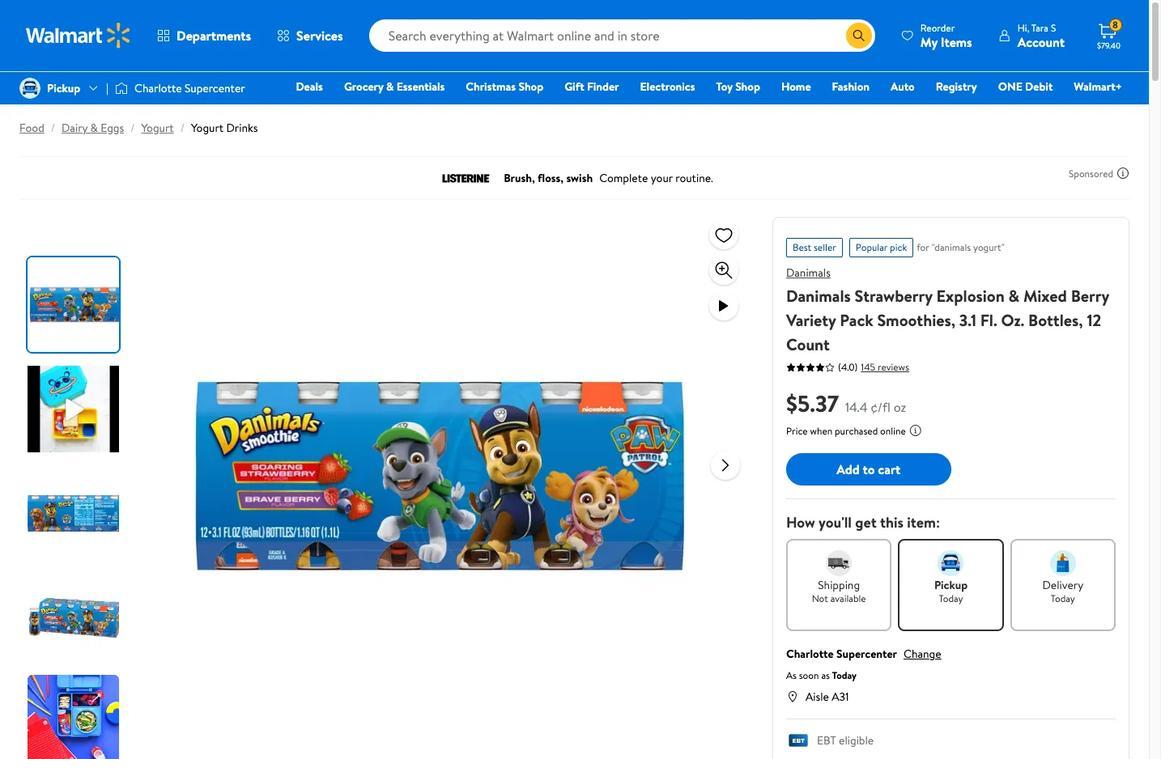Task type: describe. For each thing, give the bounding box(es) containing it.
debit
[[1025, 79, 1053, 95]]

count
[[786, 334, 830, 355]]

for "danimals yogurt"
[[917, 240, 1005, 254]]

walmart+ link
[[1067, 78, 1129, 96]]

electronics link
[[633, 78, 702, 96]]

gift finder
[[564, 79, 619, 95]]

smoothies,
[[877, 309, 955, 331]]

walmart image
[[26, 23, 131, 49]]

s
[[1051, 21, 1056, 34]]

Search search field
[[369, 19, 875, 52]]

1 / from the left
[[51, 120, 55, 136]]

seller
[[814, 240, 836, 254]]

essentials
[[397, 79, 445, 95]]

today for delivery
[[1051, 592, 1075, 606]]

delivery
[[1042, 577, 1083, 593]]

add to favorites list, danimals strawberry explosion & mixed berry variety pack smoothies, 3.1 fl. oz. bottles, 12 count image
[[714, 225, 734, 245]]

view video image
[[714, 296, 734, 316]]

best
[[793, 240, 811, 254]]

add to cart
[[836, 461, 901, 478]]

change
[[904, 646, 941, 662]]

ebt image
[[786, 734, 810, 750]]

pick
[[890, 240, 907, 254]]

finder
[[587, 79, 619, 95]]

legal information image
[[909, 424, 922, 437]]

gift
[[564, 79, 584, 95]]

best seller
[[793, 240, 836, 254]]

electronics
[[640, 79, 695, 95]]

shop for toy shop
[[735, 79, 760, 95]]

mixed
[[1023, 285, 1067, 307]]

grocery & essentials link
[[337, 78, 452, 96]]

14.4
[[845, 398, 868, 416]]

danimals link
[[786, 265, 831, 281]]

pickup today
[[934, 577, 968, 606]]

2 danimals from the top
[[786, 285, 851, 307]]

0 vertical spatial &
[[386, 79, 394, 95]]

purchased
[[835, 424, 878, 438]]

not
[[812, 592, 828, 606]]

home link
[[774, 78, 818, 96]]

this
[[880, 512, 903, 533]]

as
[[786, 669, 797, 683]]

services
[[296, 27, 343, 45]]

Walmart Site-Wide search field
[[369, 19, 875, 52]]

hi, tara s account
[[1017, 21, 1065, 51]]

fashion link
[[825, 78, 877, 96]]

today for pickup
[[939, 592, 963, 606]]

bottles,
[[1028, 309, 1083, 331]]

for
[[917, 240, 929, 254]]

1 yogurt from the left
[[141, 120, 174, 136]]

food link
[[19, 120, 44, 136]]

2 yogurt from the left
[[191, 120, 224, 136]]

eligible
[[839, 733, 874, 749]]

yogurt drinks link
[[191, 120, 258, 136]]

drinks
[[226, 120, 258, 136]]

danimals strawberry explosion & mixed berry variety pack smoothies, 3.1 fl. oz. bottles, 12 count image
[[182, 217, 698, 735]]

12
[[1087, 309, 1101, 331]]

grocery & essentials
[[344, 79, 445, 95]]

$79.40
[[1097, 40, 1121, 51]]

145 reviews link
[[858, 360, 909, 374]]

¢/fl
[[871, 398, 890, 416]]

how you'll get this item:
[[786, 512, 940, 533]]

gift finder link
[[557, 78, 626, 96]]

today inside charlotte supercenter change as soon as today
[[832, 669, 857, 683]]

supercenter for charlotte supercenter
[[185, 80, 245, 96]]

grocery
[[344, 79, 383, 95]]

deals link
[[289, 78, 330, 96]]

supercenter for charlotte supercenter change as soon as today
[[836, 646, 897, 662]]

toy shop
[[716, 79, 760, 95]]

pickup for pickup
[[47, 80, 80, 96]]

registry link
[[928, 78, 984, 96]]

intent image for shipping image
[[826, 551, 852, 576]]

search icon image
[[852, 29, 865, 42]]



Task type: vqa. For each thing, say whether or not it's contained in the screenshot.
cart
yes



Task type: locate. For each thing, give the bounding box(es) containing it.
pickup
[[47, 80, 80, 96], [934, 577, 968, 593]]

hi,
[[1017, 21, 1029, 34]]

pickup up 'dairy'
[[47, 80, 80, 96]]

delivery today
[[1042, 577, 1083, 606]]

change button
[[904, 646, 941, 662]]

 image
[[115, 80, 128, 96]]

0 horizontal spatial charlotte
[[134, 80, 182, 96]]

0 horizontal spatial yogurt
[[141, 120, 174, 136]]

 image
[[19, 78, 40, 99]]

2 horizontal spatial today
[[1051, 592, 1075, 606]]

145
[[861, 360, 875, 374]]

2 horizontal spatial &
[[1008, 285, 1019, 307]]

yogurt
[[141, 120, 174, 136], [191, 120, 224, 136]]

/ right yogurt link
[[180, 120, 185, 136]]

departments
[[176, 27, 251, 45]]

& right "grocery"
[[386, 79, 394, 95]]

berry
[[1071, 285, 1109, 307]]

cart
[[878, 461, 901, 478]]

walmart+
[[1074, 79, 1122, 95]]

shop inside 'link'
[[735, 79, 760, 95]]

dairy
[[62, 120, 88, 136]]

0 horizontal spatial &
[[90, 120, 98, 136]]

online
[[880, 424, 906, 438]]

1 horizontal spatial pickup
[[934, 577, 968, 593]]

item:
[[907, 512, 940, 533]]

variety
[[786, 309, 836, 331]]

get
[[855, 512, 877, 533]]

2 shop from the left
[[735, 79, 760, 95]]

(4.0)
[[838, 360, 858, 374]]

items
[[941, 33, 972, 51]]

to
[[863, 461, 875, 478]]

1 horizontal spatial yogurt
[[191, 120, 224, 136]]

"danimals
[[931, 240, 971, 254]]

danimals strawberry explosion & mixed berry variety pack smoothies, 3.1 fl. oz. bottles, 12 count - image 1 of 10 image
[[28, 257, 122, 352]]

a31
[[832, 689, 849, 705]]

charlotte up soon
[[786, 646, 834, 662]]

when
[[810, 424, 832, 438]]

0 horizontal spatial pickup
[[47, 80, 80, 96]]

yogurt left "drinks"
[[191, 120, 224, 136]]

danimals danimals strawberry explosion & mixed berry variety pack smoothies, 3.1 fl. oz. bottles, 12 count
[[786, 265, 1109, 355]]

food
[[19, 120, 44, 136]]

deals
[[296, 79, 323, 95]]

fl.
[[980, 309, 997, 331]]

3.1
[[959, 309, 976, 331]]

0 vertical spatial supercenter
[[185, 80, 245, 96]]

& inside danimals danimals strawberry explosion & mixed berry variety pack smoothies, 3.1 fl. oz. bottles, 12 count
[[1008, 285, 1019, 307]]

popular
[[856, 240, 888, 254]]

1 vertical spatial supercenter
[[836, 646, 897, 662]]

reviews
[[878, 360, 909, 374]]

0 vertical spatial charlotte
[[134, 80, 182, 96]]

3 / from the left
[[180, 120, 185, 136]]

ad disclaimer and feedback for skylinedisplayad image
[[1116, 167, 1129, 180]]

2 horizontal spatial /
[[180, 120, 185, 136]]

1 shop from the left
[[518, 79, 543, 95]]

charlotte supercenter
[[134, 80, 245, 96]]

1 danimals from the top
[[786, 265, 831, 281]]

today right as
[[832, 669, 857, 683]]

0 horizontal spatial shop
[[518, 79, 543, 95]]

danimals strawberry explosion & mixed berry variety pack smoothies, 3.1 fl. oz. bottles, 12 count - image 4 of 10 image
[[28, 571, 122, 666]]

/ right eggs
[[130, 120, 135, 136]]

& up oz.
[[1008, 285, 1019, 307]]

aisle a31
[[806, 689, 849, 705]]

as
[[821, 669, 830, 683]]

reorder my items
[[920, 21, 972, 51]]

soon
[[799, 669, 819, 683]]

today down intent image for delivery
[[1051, 592, 1075, 606]]

shop
[[518, 79, 543, 95], [735, 79, 760, 95]]

/
[[51, 120, 55, 136], [130, 120, 135, 136], [180, 120, 185, 136]]

supercenter inside charlotte supercenter change as soon as today
[[836, 646, 897, 662]]

one debit link
[[991, 78, 1060, 96]]

danimals
[[786, 265, 831, 281], [786, 285, 851, 307]]

fashion
[[832, 79, 870, 95]]

shop right christmas
[[518, 79, 543, 95]]

pickup for pickup today
[[934, 577, 968, 593]]

2 / from the left
[[130, 120, 135, 136]]

next media item image
[[716, 455, 735, 475]]

8
[[1112, 18, 1118, 32]]

shop for christmas shop
[[518, 79, 543, 95]]

yogurt link
[[141, 120, 174, 136]]

0 horizontal spatial today
[[832, 669, 857, 683]]

$5.37 14.4 ¢/fl oz
[[786, 388, 906, 419]]

$5.37
[[786, 388, 839, 419]]

registry
[[936, 79, 977, 95]]

yogurt"
[[973, 240, 1005, 254]]

0 vertical spatial danimals
[[786, 265, 831, 281]]

add to cart button
[[786, 453, 951, 486]]

price
[[786, 424, 808, 438]]

intent image for pickup image
[[938, 551, 964, 576]]

christmas shop link
[[459, 78, 551, 96]]

& left eggs
[[90, 120, 98, 136]]

christmas
[[466, 79, 516, 95]]

charlotte for charlotte supercenter
[[134, 80, 182, 96]]

available
[[830, 592, 866, 606]]

auto
[[891, 79, 915, 95]]

price when purchased online
[[786, 424, 906, 438]]

0 vertical spatial pickup
[[47, 80, 80, 96]]

0 horizontal spatial supercenter
[[185, 80, 245, 96]]

charlotte for charlotte supercenter change as soon as today
[[786, 646, 834, 662]]

1 horizontal spatial supercenter
[[836, 646, 897, 662]]

pack
[[840, 309, 873, 331]]

my
[[920, 33, 938, 51]]

today inside delivery today
[[1051, 592, 1075, 606]]

|
[[106, 80, 109, 96]]

1 vertical spatial charlotte
[[786, 646, 834, 662]]

&
[[386, 79, 394, 95], [90, 120, 98, 136], [1008, 285, 1019, 307]]

ebt
[[817, 733, 836, 749]]

1 horizontal spatial &
[[386, 79, 394, 95]]

shop right toy
[[735, 79, 760, 95]]

danimals strawberry explosion & mixed berry variety pack smoothies, 3.1 fl. oz. bottles, 12 count - image 3 of 10 image
[[28, 466, 122, 561]]

charlotte supercenter change as soon as today
[[786, 646, 941, 683]]

(4.0) 145 reviews
[[838, 360, 909, 374]]

1 vertical spatial pickup
[[934, 577, 968, 593]]

how
[[786, 512, 815, 533]]

yogurt right eggs
[[141, 120, 174, 136]]

today down intent image for pickup
[[939, 592, 963, 606]]

charlotte inside charlotte supercenter change as soon as today
[[786, 646, 834, 662]]

1 vertical spatial danimals
[[786, 285, 851, 307]]

oz
[[894, 398, 906, 416]]

popular pick
[[856, 240, 907, 254]]

/ right food "link"
[[51, 120, 55, 136]]

pickup down intent image for pickup
[[934, 577, 968, 593]]

1 horizontal spatial charlotte
[[786, 646, 834, 662]]

departments button
[[144, 16, 264, 55]]

supercenter
[[185, 80, 245, 96], [836, 646, 897, 662]]

supercenter up a31
[[836, 646, 897, 662]]

charlotte up yogurt link
[[134, 80, 182, 96]]

services button
[[264, 16, 356, 55]]

danimals strawberry explosion & mixed berry variety pack smoothies, 3.1 fl. oz. bottles, 12 count - image 5 of 10 image
[[28, 675, 122, 759]]

danimals strawberry explosion & mixed berry variety pack smoothies, 3.1 fl. oz. bottles, 12 count - image 2 of 10 image
[[28, 362, 122, 457]]

danimals down danimals "link"
[[786, 285, 851, 307]]

dairy & eggs link
[[62, 120, 124, 136]]

sponsored
[[1069, 166, 1113, 180]]

2 vertical spatial &
[[1008, 285, 1019, 307]]

today inside pickup today
[[939, 592, 963, 606]]

explosion
[[936, 285, 1005, 307]]

zoom image modal image
[[714, 261, 734, 280]]

danimals down best seller at the right top of page
[[786, 265, 831, 281]]

1 horizontal spatial shop
[[735, 79, 760, 95]]

supercenter up the yogurt drinks link
[[185, 80, 245, 96]]

1 horizontal spatial /
[[130, 120, 135, 136]]

toy shop link
[[709, 78, 767, 96]]

ebt eligible
[[817, 733, 874, 749]]

you'll
[[819, 512, 852, 533]]

1 vertical spatial &
[[90, 120, 98, 136]]

0 horizontal spatial /
[[51, 120, 55, 136]]

8 $79.40
[[1097, 18, 1121, 51]]

account
[[1017, 33, 1065, 51]]

christmas shop
[[466, 79, 543, 95]]

strawberry
[[855, 285, 932, 307]]

1 horizontal spatial today
[[939, 592, 963, 606]]

intent image for delivery image
[[1050, 551, 1076, 576]]

tara
[[1031, 21, 1048, 34]]

toy
[[716, 79, 733, 95]]

add
[[836, 461, 860, 478]]

shipping not available
[[812, 577, 866, 606]]



